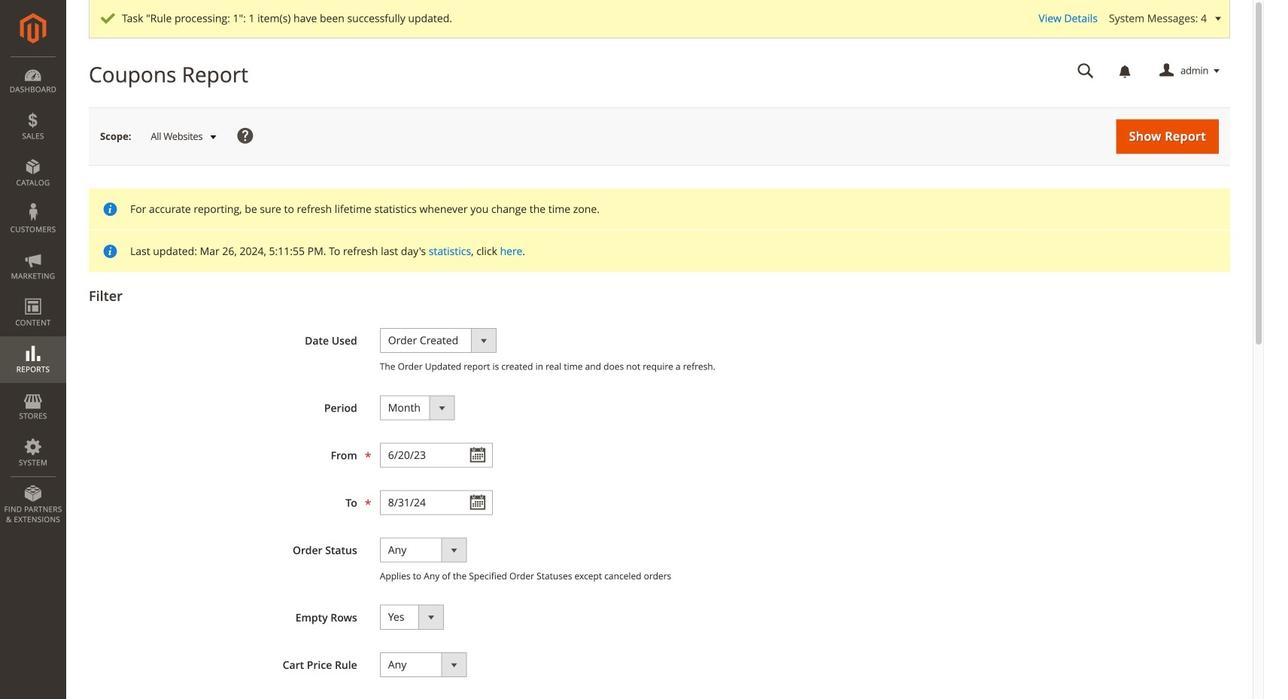 Task type: locate. For each thing, give the bounding box(es) containing it.
magento admin panel image
[[20, 13, 46, 44]]

None text field
[[1067, 58, 1105, 84], [380, 443, 493, 468], [1067, 58, 1105, 84], [380, 443, 493, 468]]

menu bar
[[0, 56, 66, 532]]

None text field
[[380, 490, 493, 515]]



